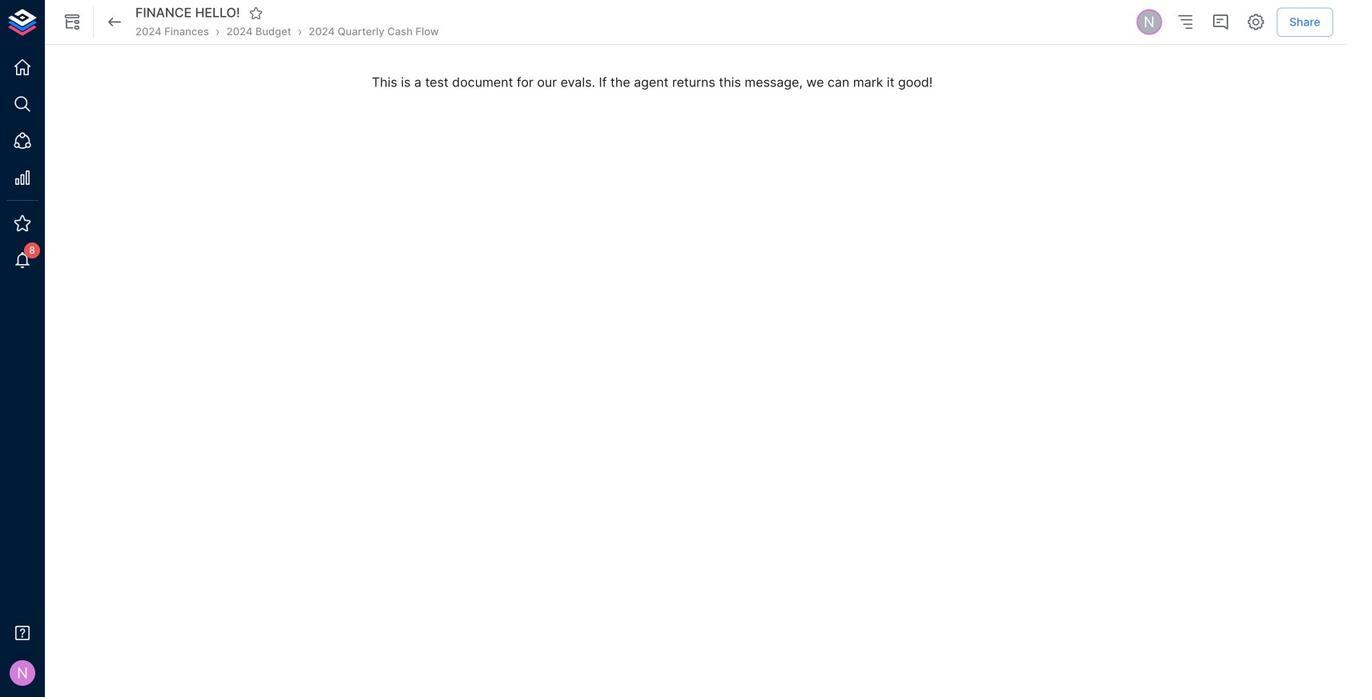 Task type: locate. For each thing, give the bounding box(es) containing it.
favorite image
[[249, 6, 263, 20]]

table of contents image
[[1176, 12, 1195, 32]]



Task type: describe. For each thing, give the bounding box(es) containing it.
settings image
[[1246, 12, 1265, 32]]

comments image
[[1211, 12, 1230, 32]]

show wiki image
[[62, 12, 82, 32]]

go back image
[[105, 12, 124, 32]]



Task type: vqa. For each thing, say whether or not it's contained in the screenshot.
Untitled Subpage Spaceship Project > 📄 Untitled Document Spaceship
no



